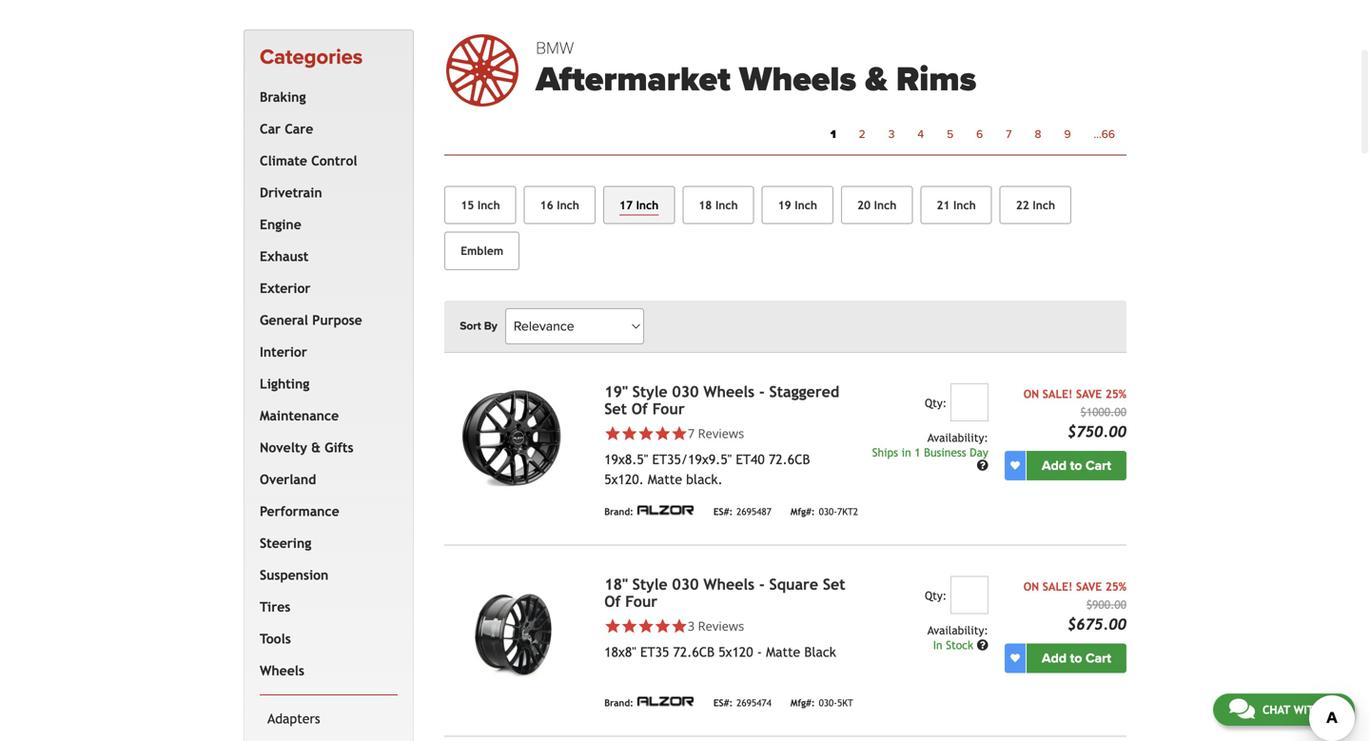 Task type: locate. For each thing, give the bounding box(es) containing it.
set for 19" style 030 wheels - staggered set of four
[[604, 400, 627, 417]]

$900.00
[[1086, 598, 1126, 611]]

add to cart button down $675.00
[[1027, 643, 1126, 673]]

7 inch from the left
[[953, 198, 976, 212]]

chat with us
[[1262, 703, 1339, 716]]

alzor - corporate logo image down et35
[[637, 696, 694, 706]]

3 link
[[877, 122, 906, 147]]

0 vertical spatial four
[[652, 400, 685, 417]]

25% up $900.00
[[1105, 580, 1126, 593]]

2 es#: from the top
[[713, 697, 733, 708]]

1 vertical spatial cart
[[1086, 650, 1111, 666]]

72.6cb down the 3 reviews
[[673, 644, 714, 660]]

$750.00
[[1067, 423, 1126, 440]]

question circle image
[[977, 459, 988, 471]]

1 vertical spatial sale!
[[1043, 580, 1073, 593]]

1 vertical spatial es#:
[[713, 697, 733, 708]]

2 sale! from the top
[[1043, 580, 1073, 593]]

2 mfg#: from the top
[[790, 697, 815, 708]]

four up et35
[[625, 593, 658, 610]]

& up 2
[[865, 59, 887, 100]]

1 vertical spatial of
[[604, 593, 621, 610]]

es#: 2695474
[[713, 697, 771, 708]]

0 vertical spatial 72.6cb
[[769, 452, 810, 467]]

to down the $750.00
[[1070, 457, 1082, 474]]

sale! for $675.00
[[1043, 580, 1073, 593]]

1 vertical spatial reviews
[[698, 617, 744, 634]]

es#: for square
[[713, 697, 733, 708]]

1 reviews from the top
[[698, 425, 744, 442]]

1 vertical spatial 25%
[[1105, 580, 1126, 593]]

cart for $675.00
[[1086, 650, 1111, 666]]

cart
[[1086, 457, 1111, 474], [1086, 650, 1111, 666]]

reviews up 18x8" et35 72.6cb 5x120 - matte black
[[698, 617, 744, 634]]

1 vertical spatial four
[[625, 593, 658, 610]]

braking link
[[256, 81, 394, 113]]

inch for 16 inch
[[557, 198, 579, 212]]

1 vertical spatial 7
[[688, 425, 695, 442]]

2 on from the top
[[1023, 580, 1039, 593]]

7 left 8
[[1006, 128, 1012, 141]]

add to cart down the $750.00
[[1042, 457, 1111, 474]]

1 030 from the top
[[672, 383, 699, 400]]

exterior link
[[256, 272, 394, 304]]

7 reviews link down 19" style 030 wheels - staggered set of four link
[[604, 425, 850, 442]]

style right 18"
[[632, 575, 668, 593]]

0 vertical spatial save
[[1076, 387, 1102, 400]]

1 vertical spatial 030-
[[819, 697, 837, 708]]

inch right 20
[[874, 198, 897, 212]]

- inside '19" style 030 wheels - staggered set of four'
[[759, 383, 765, 400]]

17 inch
[[619, 198, 659, 212]]

add for $750.00
[[1042, 457, 1067, 474]]

2 brand: from the top
[[604, 697, 633, 708]]

0 horizontal spatial &
[[311, 440, 321, 455]]

add right add to wish list image
[[1042, 650, 1067, 666]]

1 style from the top
[[632, 383, 668, 400]]

brand: down 5x120.
[[604, 506, 633, 517]]

25% inside on sale!                         save 25% $900.00 $675.00
[[1105, 580, 1126, 593]]

2 add from the top
[[1042, 650, 1067, 666]]

to for $675.00
[[1070, 650, 1082, 666]]

add to wish list image
[[1010, 653, 1020, 663]]

matte left black
[[766, 644, 800, 660]]

2 cart from the top
[[1086, 650, 1111, 666]]

inch for 19 inch
[[795, 198, 817, 212]]

save up $1000.00
[[1076, 387, 1102, 400]]

2 reviews from the top
[[698, 617, 744, 634]]

car care link
[[256, 113, 394, 145]]

0 vertical spatial 1
[[830, 128, 836, 141]]

availability: up business
[[927, 431, 988, 444]]

1 horizontal spatial &
[[865, 59, 887, 100]]

set for 18" style 030 wheels - square set of four
[[823, 575, 845, 593]]

&
[[865, 59, 887, 100], [311, 440, 321, 455]]

0 vertical spatial 3
[[888, 128, 895, 141]]

1 vertical spatial add to cart button
[[1027, 643, 1126, 673]]

9
[[1064, 128, 1071, 141]]

1 vertical spatial 030
[[672, 575, 699, 593]]

3 inch from the left
[[636, 198, 659, 212]]

inch right 17
[[636, 198, 659, 212]]

cart down the $750.00
[[1086, 457, 1111, 474]]

0 vertical spatial &
[[865, 59, 887, 100]]

sale!
[[1043, 387, 1073, 400], [1043, 580, 1073, 593]]

1 horizontal spatial matte
[[766, 644, 800, 660]]

set right the square
[[823, 575, 845, 593]]

star image
[[604, 425, 621, 442], [638, 425, 654, 442], [671, 425, 688, 442], [621, 618, 638, 634]]

set up 19x8.5"
[[604, 400, 627, 417]]

2695474
[[737, 697, 771, 708]]

1 add to cart from the top
[[1042, 457, 1111, 474]]

9 link
[[1053, 122, 1082, 147]]

categories
[[260, 45, 363, 70]]

add to cart down $675.00
[[1042, 650, 1111, 666]]

tires
[[260, 599, 290, 614]]

0 vertical spatial -
[[759, 383, 765, 400]]

- left staggered at bottom
[[759, 383, 765, 400]]

reviews down '19" style 030 wheels - staggered set of four' on the bottom of page
[[698, 425, 744, 442]]

1 horizontal spatial 3
[[888, 128, 895, 141]]

3 up 18x8" et35 72.6cb 5x120 - matte black
[[688, 617, 695, 634]]

brand: down 18x8" at the left of page
[[604, 697, 633, 708]]

of inside '19" style 030 wheels - staggered set of four'
[[631, 400, 648, 417]]

7 up et35/19x9.5"
[[688, 425, 695, 442]]

7 reviews link
[[604, 425, 850, 442], [688, 425, 744, 442]]

0 horizontal spatial set
[[604, 400, 627, 417]]

save inside on sale!                         save 25% $900.00 $675.00
[[1076, 580, 1102, 593]]

wheels up 7 reviews
[[703, 383, 754, 400]]

1 vertical spatial on
[[1023, 580, 1039, 593]]

sale! up the $750.00
[[1043, 387, 1073, 400]]

0 vertical spatial of
[[631, 400, 648, 417]]

5 link
[[935, 122, 965, 147]]

0 vertical spatial 030
[[672, 383, 699, 400]]

4 inch from the left
[[715, 198, 738, 212]]

1 030- from the top
[[819, 506, 837, 517]]

030- for 18" style 030 wheels - square set of four
[[819, 697, 837, 708]]

18 inch link
[[682, 186, 754, 224]]

on
[[1023, 387, 1039, 400], [1023, 580, 1039, 593]]

reviews for staggered
[[698, 425, 744, 442]]

sale! for $750.00
[[1043, 387, 1073, 400]]

sale! inside "on sale!                         save 25% $1000.00 $750.00"
[[1043, 387, 1073, 400]]

to
[[1070, 457, 1082, 474], [1070, 650, 1082, 666]]

add to cart button down the $750.00
[[1027, 451, 1126, 480]]

save up $900.00
[[1076, 580, 1102, 593]]

1 add to cart button from the top
[[1027, 451, 1126, 480]]

& left gifts
[[311, 440, 321, 455]]

1 vertical spatial 1
[[915, 446, 921, 459]]

of right 19"
[[631, 400, 648, 417]]

2 030 from the top
[[672, 575, 699, 593]]

6 inch from the left
[[874, 198, 897, 212]]

3 left "4"
[[888, 128, 895, 141]]

- right 5x120
[[757, 644, 762, 660]]

2695487
[[737, 506, 771, 517]]

four inside '19" style 030 wheels - staggered set of four'
[[652, 400, 685, 417]]

wheels up "paginated product list navigation" navigation on the top
[[739, 59, 856, 100]]

wheels up the 3 reviews
[[703, 575, 754, 593]]

3 inside "paginated product list navigation" navigation
[[888, 128, 895, 141]]

of for 18"
[[604, 593, 621, 610]]

es#2695487 - 030-7kt2 - 19" style 030 wheels - staggered set of four - 19x8.5" et35/19x9.5" et40 72.6cb 5x120. matte black. - alzor - bmw image
[[444, 383, 589, 492]]

0 horizontal spatial of
[[604, 593, 621, 610]]

drivetrain link
[[256, 177, 394, 209]]

cart down $675.00
[[1086, 650, 1111, 666]]

030 inside 18" style 030 wheels - square set of four
[[672, 575, 699, 593]]

set inside '19" style 030 wheels - staggered set of four'
[[604, 400, 627, 417]]

es#: left 2695487
[[713, 506, 733, 517]]

030 up 7 reviews
[[672, 383, 699, 400]]

question circle image
[[977, 639, 988, 651]]

1 mfg#: from the top
[[790, 506, 815, 517]]

2
[[859, 128, 865, 141]]

0 vertical spatial 030-
[[819, 506, 837, 517]]

0 vertical spatial 25%
[[1105, 387, 1126, 400]]

on for $675.00
[[1023, 580, 1039, 593]]

2 save from the top
[[1076, 580, 1102, 593]]

matte for 18" style 030 wheels - square set of four
[[766, 644, 800, 660]]

adapters link
[[264, 703, 394, 735]]

0 vertical spatial sale!
[[1043, 387, 1073, 400]]

1 vertical spatial brand:
[[604, 697, 633, 708]]

1 cart from the top
[[1086, 457, 1111, 474]]

None number field
[[950, 383, 988, 421], [950, 576, 988, 614], [950, 383, 988, 421], [950, 576, 988, 614]]

2 inch from the left
[[557, 198, 579, 212]]

qty: up the ships in 1 business day on the bottom of the page
[[925, 396, 947, 409]]

8 link
[[1023, 122, 1053, 147]]

0 horizontal spatial 7
[[688, 425, 695, 442]]

to down $675.00
[[1070, 650, 1082, 666]]

0 horizontal spatial 3
[[688, 617, 695, 634]]

7 for 7 reviews
[[688, 425, 695, 442]]

0 horizontal spatial 72.6cb
[[673, 644, 714, 660]]

25% for $675.00
[[1105, 580, 1126, 593]]

0 vertical spatial cart
[[1086, 457, 1111, 474]]

alzor - corporate logo image down black.
[[637, 505, 694, 515]]

030
[[672, 383, 699, 400], [672, 575, 699, 593]]

0 vertical spatial add
[[1042, 457, 1067, 474]]

030- down black
[[819, 697, 837, 708]]

- for square
[[759, 575, 765, 593]]

style for 18"
[[632, 575, 668, 593]]

…66
[[1094, 128, 1115, 141]]

21
[[937, 198, 950, 212]]

wheels link
[[256, 655, 394, 687]]

set inside 18" style 030 wheels - square set of four
[[823, 575, 845, 593]]

16
[[540, 198, 553, 212]]

0 horizontal spatial matte
[[648, 472, 682, 487]]

030 inside '19" style 030 wheels - staggered set of four'
[[672, 383, 699, 400]]

0 vertical spatial qty:
[[925, 396, 947, 409]]

exhaust
[[260, 249, 309, 264]]

ships
[[872, 446, 898, 459]]

in
[[902, 446, 911, 459]]

0 vertical spatial brand:
[[604, 506, 633, 517]]

adapters
[[267, 711, 320, 726]]

18" style 030 wheels - square set of four
[[604, 575, 845, 610]]

1
[[830, 128, 836, 141], [915, 446, 921, 459]]

inch right '16'
[[557, 198, 579, 212]]

overland link
[[256, 464, 394, 496]]

four right 19"
[[652, 400, 685, 417]]

1 left 2
[[830, 128, 836, 141]]

1 right in
[[915, 446, 921, 459]]

suspension link
[[256, 559, 394, 591]]

mfg#: 030-5kt
[[790, 697, 853, 708]]

star image
[[621, 425, 638, 442], [654, 425, 671, 442], [604, 618, 621, 634], [638, 618, 654, 634], [654, 618, 671, 634], [671, 618, 688, 634]]

wheels inside 18" style 030 wheels - square set of four
[[703, 575, 754, 593]]

0 vertical spatial style
[[632, 383, 668, 400]]

17
[[619, 198, 633, 212]]

…66 link
[[1082, 122, 1126, 147]]

2 25% from the top
[[1105, 580, 1126, 593]]

1 25% from the top
[[1105, 387, 1126, 400]]

ships in 1 business day
[[872, 446, 988, 459]]

paginated product list navigation navigation
[[536, 122, 1126, 147]]

style inside '19" style 030 wheels - staggered set of four'
[[632, 383, 668, 400]]

save inside "on sale!                         save 25% $1000.00 $750.00"
[[1076, 387, 1102, 400]]

1 vertical spatial -
[[759, 575, 765, 593]]

in
[[933, 638, 942, 652]]

add
[[1042, 457, 1067, 474], [1042, 650, 1067, 666]]

es#: left 2695474 at the right bottom of page
[[713, 697, 733, 708]]

qty:
[[925, 396, 947, 409], [925, 589, 947, 602]]

1 brand: from the top
[[604, 506, 633, 517]]

1 availability: from the top
[[927, 431, 988, 444]]

interior link
[[256, 336, 394, 368]]

to for $750.00
[[1070, 457, 1082, 474]]

tools
[[260, 631, 291, 646]]

1 vertical spatial style
[[632, 575, 668, 593]]

030 up the 3 reviews
[[672, 575, 699, 593]]

0 vertical spatial reviews
[[698, 425, 744, 442]]

aftermarket
[[536, 59, 731, 100]]

1 vertical spatial &
[[311, 440, 321, 455]]

add to wish list image
[[1010, 461, 1020, 470]]

0 vertical spatial availability:
[[927, 431, 988, 444]]

0 vertical spatial set
[[604, 400, 627, 417]]

1 vertical spatial availability:
[[927, 623, 988, 637]]

0 vertical spatial on
[[1023, 387, 1039, 400]]

5x120
[[719, 644, 753, 660]]

stock
[[946, 638, 973, 652]]

1 vertical spatial add
[[1042, 650, 1067, 666]]

inch for 21 inch
[[953, 198, 976, 212]]

5 inch from the left
[[795, 198, 817, 212]]

1 vertical spatial alzor - corporate logo image
[[637, 696, 694, 706]]

1 horizontal spatial of
[[631, 400, 648, 417]]

0 vertical spatial matte
[[648, 472, 682, 487]]

15 inch
[[461, 198, 500, 212]]

030- right 2695487
[[819, 506, 837, 517]]

2 vertical spatial -
[[757, 644, 762, 660]]

inch right 18 at the right top of page
[[715, 198, 738, 212]]

8 inch from the left
[[1033, 198, 1055, 212]]

four for 18"
[[625, 593, 658, 610]]

18x8" et35 72.6cb 5x120 - matte black
[[604, 644, 836, 660]]

1 add from the top
[[1042, 457, 1067, 474]]

8
[[1035, 128, 1041, 141]]

of up 18x8" at the left of page
[[604, 593, 621, 610]]

wheels down tools at the left
[[260, 663, 304, 678]]

performance link
[[256, 496, 394, 527]]

sale! inside on sale!                         save 25% $900.00 $675.00
[[1043, 580, 1073, 593]]

on sale!                         save 25% $1000.00 $750.00
[[1023, 387, 1126, 440]]

inch right 21
[[953, 198, 976, 212]]

1 sale! from the top
[[1043, 387, 1073, 400]]

es#:
[[713, 506, 733, 517], [713, 697, 733, 708]]

1 horizontal spatial set
[[823, 575, 845, 593]]

0 vertical spatial es#:
[[713, 506, 733, 517]]

72.6cb right the et40
[[769, 452, 810, 467]]

2 alzor - corporate logo image from the top
[[637, 696, 694, 706]]

1 horizontal spatial 7
[[1006, 128, 1012, 141]]

on inside on sale!                         save 25% $900.00 $675.00
[[1023, 580, 1039, 593]]

2 to from the top
[[1070, 650, 1082, 666]]

1 es#: from the top
[[713, 506, 733, 517]]

1 vertical spatial save
[[1076, 580, 1102, 593]]

20
[[857, 198, 871, 212]]

15
[[461, 198, 474, 212]]

add to cart button
[[1027, 451, 1126, 480], [1027, 643, 1126, 673]]

1 vertical spatial mfg#:
[[790, 697, 815, 708]]

inch
[[477, 198, 500, 212], [557, 198, 579, 212], [636, 198, 659, 212], [715, 198, 738, 212], [795, 198, 817, 212], [874, 198, 897, 212], [953, 198, 976, 212], [1033, 198, 1055, 212]]

on for $750.00
[[1023, 387, 1039, 400]]

matte inside '19x8.5" et35/19x9.5" et40 72.6cb 5x120. matte black.'
[[648, 472, 682, 487]]

72.6cb
[[769, 452, 810, 467], [673, 644, 714, 660]]

style inside 18" style 030 wheels - square set of four
[[632, 575, 668, 593]]

alzor - corporate logo image
[[637, 505, 694, 515], [637, 696, 694, 706]]

0 vertical spatial mfg#:
[[790, 506, 815, 517]]

brand: for 18" style 030 wheels - square set of four
[[604, 697, 633, 708]]

0 horizontal spatial 1
[[830, 128, 836, 141]]

1 qty: from the top
[[925, 396, 947, 409]]

maintenance
[[260, 408, 339, 423]]

inch right 15
[[477, 198, 500, 212]]

exhaust link
[[256, 241, 394, 272]]

availability: up stock
[[927, 623, 988, 637]]

0 vertical spatial alzor - corporate logo image
[[637, 505, 694, 515]]

2 3 reviews link from the left
[[688, 617, 744, 634]]

& inside category navigation element
[[311, 440, 321, 455]]

19x8.5" et35/19x9.5" et40 72.6cb 5x120. matte black.
[[604, 452, 810, 487]]

2 style from the top
[[632, 575, 668, 593]]

1 vertical spatial to
[[1070, 650, 1082, 666]]

7 inside "paginated product list navigation" navigation
[[1006, 128, 1012, 141]]

2 add to cart from the top
[[1042, 650, 1111, 666]]

2 7 reviews link from the left
[[688, 425, 744, 442]]

inch right 22
[[1033, 198, 1055, 212]]

1 vertical spatial add to cart
[[1042, 650, 1111, 666]]

1 on from the top
[[1023, 387, 1039, 400]]

2 add to cart button from the top
[[1027, 643, 1126, 673]]

qty: up in
[[925, 589, 947, 602]]

25% up $1000.00
[[1105, 387, 1126, 400]]

0 vertical spatial add to cart
[[1042, 457, 1111, 474]]

1 vertical spatial matte
[[766, 644, 800, 660]]

add right add to wish list icon
[[1042, 457, 1067, 474]]

matte down et35/19x9.5"
[[648, 472, 682, 487]]

climate control link
[[256, 145, 394, 177]]

chat
[[1262, 703, 1290, 716]]

- inside 18" style 030 wheels - square set of four
[[759, 575, 765, 593]]

0 vertical spatial to
[[1070, 457, 1082, 474]]

2 qty: from the top
[[925, 589, 947, 602]]

general
[[260, 312, 308, 328]]

18 inch
[[699, 198, 738, 212]]

inch right 19
[[795, 198, 817, 212]]

brand:
[[604, 506, 633, 517], [604, 697, 633, 708]]

of inside 18" style 030 wheels - square set of four
[[604, 593, 621, 610]]

-
[[759, 383, 765, 400], [759, 575, 765, 593], [757, 644, 762, 660]]

1 to from the top
[[1070, 457, 1082, 474]]

25% inside "on sale!                         save 25% $1000.00 $750.00"
[[1105, 387, 1126, 400]]

sale! up $675.00
[[1043, 580, 1073, 593]]

mfg#: left 5kt in the bottom right of the page
[[790, 697, 815, 708]]

17 inch link
[[603, 186, 675, 224]]

1 save from the top
[[1076, 387, 1102, 400]]

brand: for 19" style 030 wheels - staggered set of four
[[604, 506, 633, 517]]

2 availability: from the top
[[927, 623, 988, 637]]

6
[[976, 128, 983, 141]]

1 vertical spatial set
[[823, 575, 845, 593]]

on inside "on sale!                         save 25% $1000.00 $750.00"
[[1023, 387, 1039, 400]]

1 alzor - corporate logo image from the top
[[637, 505, 694, 515]]

1 horizontal spatial 72.6cb
[[769, 452, 810, 467]]

2 030- from the top
[[819, 697, 837, 708]]

0 vertical spatial 7
[[1006, 128, 1012, 141]]

22 inch link
[[1000, 186, 1071, 224]]

es#2695474 - 030-5kt - 18" style 030 wheels - square set of four - 18x8" et35 72.6cb 5x120 - matte black - alzor - bmw mini image
[[444, 576, 589, 684]]

7 reviews link down '19" style 030 wheels - staggered set of four' on the bottom of page
[[688, 425, 744, 442]]

7 for 7
[[1006, 128, 1012, 141]]

four inside 18" style 030 wheels - square set of four
[[625, 593, 658, 610]]

care
[[285, 121, 313, 136]]

1 inch from the left
[[477, 198, 500, 212]]

18
[[699, 198, 712, 212]]

category navigation element
[[244, 30, 414, 741]]

reviews for square
[[698, 617, 744, 634]]

1 vertical spatial qty:
[[925, 589, 947, 602]]

style right 19"
[[632, 383, 668, 400]]

mfg#: left 7kt2
[[790, 506, 815, 517]]

0 vertical spatial add to cart button
[[1027, 451, 1126, 480]]

- for staggered
[[759, 383, 765, 400]]

- left the square
[[759, 575, 765, 593]]

1 vertical spatial 3
[[688, 617, 695, 634]]

novelty & gifts
[[260, 440, 353, 455]]



Task type: describe. For each thing, give the bounding box(es) containing it.
qty: for 19" style 030 wheels - staggered set of four
[[925, 396, 947, 409]]

add to cart button for $750.00
[[1027, 451, 1126, 480]]

1 horizontal spatial 1
[[915, 446, 921, 459]]

save for $750.00
[[1076, 387, 1102, 400]]

3 for 3 reviews
[[688, 617, 695, 634]]

mfg#: 030-7kt2
[[790, 506, 858, 517]]

maintenance link
[[256, 400, 394, 432]]

performance
[[260, 504, 339, 519]]

star image inside 3 reviews link
[[621, 618, 638, 634]]

control
[[311, 153, 357, 168]]

19 inch
[[778, 198, 817, 212]]

save for $675.00
[[1076, 580, 1102, 593]]

add to cart button for $675.00
[[1027, 643, 1126, 673]]

4
[[918, 128, 924, 141]]

inch for 15 inch
[[477, 198, 500, 212]]

- for matte
[[757, 644, 762, 660]]

mfg#: for 18" style 030 wheels - square set of four
[[790, 697, 815, 708]]

emblem
[[461, 244, 503, 257]]

20 inch link
[[841, 186, 913, 224]]

alzor - corporate logo image for 18" style 030 wheels - square set of four
[[637, 696, 694, 706]]

3 reviews
[[688, 617, 744, 634]]

1 link
[[819, 122, 847, 147]]

16 inch link
[[524, 186, 595, 224]]

2 link
[[847, 122, 877, 147]]

steering
[[260, 535, 311, 551]]

tools link
[[256, 623, 394, 655]]

matte for 19" style 030 wheels - staggered set of four
[[648, 472, 682, 487]]

suspension
[[260, 567, 329, 583]]

6 link
[[965, 122, 994, 147]]

sort
[[460, 319, 481, 333]]

black.
[[686, 472, 723, 487]]

wheels inside '19" style 030 wheels - staggered set of four'
[[703, 383, 754, 400]]

of for 19"
[[631, 400, 648, 417]]

sort by
[[460, 319, 497, 333]]

purpose
[[312, 312, 362, 328]]

in stock
[[933, 638, 977, 652]]

add to cart for $675.00
[[1042, 650, 1111, 666]]

19
[[778, 198, 791, 212]]

inch for 22 inch
[[1033, 198, 1055, 212]]

cart for $750.00
[[1086, 457, 1111, 474]]

us
[[1325, 703, 1339, 716]]

availability: for $750.00
[[927, 431, 988, 444]]

5kt
[[837, 697, 853, 708]]

gifts
[[325, 440, 353, 455]]

car
[[260, 121, 281, 136]]

7 reviews
[[688, 425, 744, 442]]

030 for 19"
[[672, 383, 699, 400]]

18"
[[604, 575, 628, 593]]

et40
[[736, 452, 765, 467]]

16 inch
[[540, 198, 579, 212]]

novelty & gifts link
[[256, 432, 394, 464]]

3 for 3
[[888, 128, 895, 141]]

5x120.
[[604, 472, 644, 487]]

wheels inside category navigation element
[[260, 663, 304, 678]]

25% for $750.00
[[1105, 387, 1126, 400]]

20 inch
[[857, 198, 897, 212]]

alzor - corporate logo image for 19" style 030 wheels - staggered set of four
[[637, 505, 694, 515]]

& inside the bmw aftermarket wheels & rims
[[865, 59, 887, 100]]

22 inch
[[1016, 198, 1055, 212]]

with
[[1294, 703, 1322, 716]]

wheels subcategories element
[[260, 694, 398, 741]]

wheels inside the bmw aftermarket wheels & rims
[[739, 59, 856, 100]]

inch for 17 inch
[[636, 198, 659, 212]]

18" style 030 wheels - square set of four link
[[604, 575, 845, 610]]

inch for 18 inch
[[715, 198, 738, 212]]

rims
[[896, 59, 976, 100]]

$1000.00
[[1080, 405, 1126, 418]]

general purpose
[[260, 312, 362, 328]]

engine
[[260, 217, 301, 232]]

21 inch
[[937, 198, 976, 212]]

availability: for $675.00
[[927, 623, 988, 637]]

$675.00
[[1067, 615, 1126, 633]]

1 inside 1 link
[[830, 128, 836, 141]]

braking
[[260, 89, 306, 104]]

add to cart for $750.00
[[1042, 457, 1111, 474]]

climate control
[[260, 153, 357, 168]]

style for 19"
[[632, 383, 668, 400]]

19" style 030 wheels - staggered set of four
[[604, 383, 839, 417]]

7 link
[[994, 122, 1023, 147]]

novelty
[[260, 440, 307, 455]]

add for $675.00
[[1042, 650, 1067, 666]]

5
[[947, 128, 953, 141]]

exterior
[[260, 280, 311, 296]]

72.6cb inside '19x8.5" et35/19x9.5" et40 72.6cb 5x120. matte black.'
[[769, 452, 810, 467]]

lighting
[[260, 376, 309, 391]]

tires link
[[256, 591, 394, 623]]

21 inch link
[[920, 186, 992, 224]]

030- for 19" style 030 wheels - staggered set of four
[[819, 506, 837, 517]]

1 7 reviews link from the left
[[604, 425, 850, 442]]

1 vertical spatial 72.6cb
[[673, 644, 714, 660]]

mfg#: for 19" style 030 wheels - staggered set of four
[[790, 506, 815, 517]]

qty: for 18" style 030 wheels - square set of four
[[925, 589, 947, 602]]

emblem link
[[444, 232, 520, 270]]

business
[[924, 446, 966, 459]]

inch for 20 inch
[[874, 198, 897, 212]]

18x8"
[[604, 644, 636, 660]]

staggered
[[769, 383, 839, 400]]

chat with us link
[[1213, 694, 1355, 726]]

1 3 reviews link from the left
[[604, 617, 850, 634]]

19"
[[604, 383, 628, 400]]

19" style 030 wheels - staggered set of four link
[[604, 383, 839, 417]]

19 inch link
[[762, 186, 833, 224]]

four for 19"
[[652, 400, 685, 417]]

4 link
[[906, 122, 935, 147]]

22
[[1016, 198, 1029, 212]]

lighting link
[[256, 368, 394, 400]]

comments image
[[1229, 697, 1255, 720]]

030 for 18"
[[672, 575, 699, 593]]

general purpose link
[[256, 304, 394, 336]]

es#: for staggered
[[713, 506, 733, 517]]

interior
[[260, 344, 307, 359]]

day
[[970, 446, 988, 459]]



Task type: vqa. For each thing, say whether or not it's contained in the screenshot.
Tuning
no



